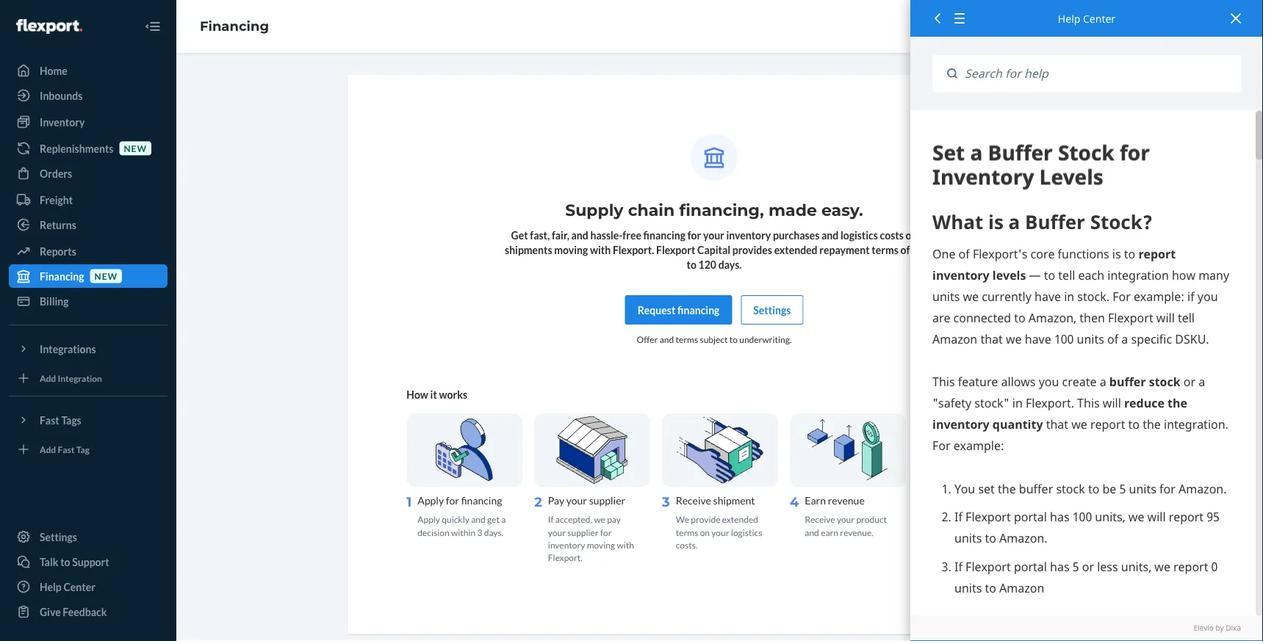 Task type: locate. For each thing, give the bounding box(es) containing it.
0 horizontal spatial logistics
[[731, 527, 763, 538]]

0 vertical spatial new
[[124, 143, 147, 154]]

apply
[[418, 495, 444, 507], [418, 515, 440, 525]]

terms
[[872, 244, 899, 256], [676, 335, 699, 345], [676, 527, 699, 538]]

receive shipment
[[676, 495, 756, 507]]

0 horizontal spatial days.
[[484, 527, 504, 538]]

new
[[124, 143, 147, 154], [95, 271, 118, 282]]

0 vertical spatial inventory
[[727, 229, 772, 242]]

0 vertical spatial settings
[[754, 304, 791, 317]]

earn
[[821, 527, 839, 538]]

your inside receive your product and earn revenue.
[[837, 515, 855, 525]]

receive your product and earn revenue.
[[805, 515, 887, 538]]

schedule.
[[932, 540, 968, 551]]

supplier
[[589, 495, 626, 507], [568, 527, 599, 538]]

a for apply for financing
[[502, 515, 506, 525]]

0 vertical spatial a
[[502, 515, 506, 525]]

3
[[663, 495, 670, 511], [478, 527, 483, 538]]

apply right 1
[[418, 495, 444, 507]]

freight link
[[9, 188, 168, 212]]

1 horizontal spatial for
[[601, 527, 612, 538]]

financing up "get"
[[461, 495, 502, 507]]

center up search search field
[[1084, 11, 1116, 25]]

1 vertical spatial add
[[40, 444, 56, 455]]

settings inside button
[[754, 304, 791, 317]]

by
[[1217, 624, 1225, 634]]

decision
[[418, 527, 450, 538]]

0 vertical spatial 3
[[663, 495, 670, 511]]

logistics
[[841, 229, 879, 242], [731, 527, 763, 538]]

fast left tag
[[58, 444, 75, 455]]

4
[[790, 495, 800, 511]]

apply quickly and get a decision within 3 days.
[[418, 515, 506, 538]]

0 horizontal spatial help
[[40, 581, 62, 594]]

0 vertical spatial fast
[[40, 414, 59, 427]]

2 horizontal spatial for
[[688, 229, 702, 242]]

on
[[906, 229, 918, 242], [700, 527, 710, 538]]

help up give
[[40, 581, 62, 594]]

according
[[932, 527, 970, 538]]

hassle-
[[591, 229, 623, 242]]

3 inside the apply quickly and get a decision within 3 days.
[[478, 527, 483, 538]]

1 horizontal spatial new
[[124, 143, 147, 154]]

0 horizontal spatial extended
[[723, 515, 759, 525]]

apply inside the apply quickly and get a decision within 3 days.
[[418, 515, 440, 525]]

automatic repayments according to a set schedule.
[[932, 515, 1020, 551]]

0 horizontal spatial receive
[[676, 495, 712, 507]]

0 vertical spatial days.
[[719, 258, 742, 271]]

0 horizontal spatial for
[[446, 495, 460, 507]]

home
[[40, 64, 68, 77]]

0 vertical spatial on
[[906, 229, 918, 242]]

3 left receive shipment
[[663, 495, 670, 511]]

2 vertical spatial financing
[[461, 495, 502, 507]]

3 right within
[[478, 527, 483, 538]]

flexport. inside get fast, fair, and hassle-free financing for your inventory purchases and logistics costs on shipments moving with flexport. flexport capital provides extended repayment terms of up to 120 days.
[[613, 244, 655, 256]]

1 vertical spatial days.
[[484, 527, 504, 538]]

1 vertical spatial new
[[95, 271, 118, 282]]

1 apply from the top
[[418, 495, 444, 507]]

0 horizontal spatial with
[[590, 244, 611, 256]]

0 horizontal spatial new
[[95, 271, 118, 282]]

1 vertical spatial receive
[[805, 515, 836, 525]]

terms left "subject"
[[676, 335, 699, 345]]

supplier up "pay"
[[589, 495, 626, 507]]

and inside the apply quickly and get a decision within 3 days.
[[471, 515, 486, 525]]

extended down purchases
[[775, 244, 818, 256]]

2 apply from the top
[[418, 515, 440, 525]]

0 vertical spatial supplier
[[589, 495, 626, 507]]

with down "pay"
[[617, 540, 634, 551]]

1 horizontal spatial extended
[[775, 244, 818, 256]]

add for add fast tag
[[40, 444, 56, 455]]

your up the "accepted," at left bottom
[[567, 495, 587, 507]]

your
[[704, 229, 725, 242], [567, 495, 587, 507], [837, 515, 855, 525], [548, 527, 566, 538], [712, 527, 730, 538]]

Search search field
[[958, 55, 1242, 92]]

1 vertical spatial center
[[64, 581, 96, 594]]

1 vertical spatial with
[[617, 540, 634, 551]]

elevio by dixa
[[1194, 624, 1242, 634]]

add
[[40, 373, 56, 384], [40, 444, 56, 455]]

flexport. inside if accepted, we pay your supplier for inventory moving with flexport.
[[548, 553, 583, 563]]

0 horizontal spatial help center
[[40, 581, 96, 594]]

1 vertical spatial apply
[[418, 515, 440, 525]]

logistics down shipment
[[731, 527, 763, 538]]

inventory up provides
[[727, 229, 772, 242]]

add integration
[[40, 373, 102, 384]]

0 vertical spatial with
[[590, 244, 611, 256]]

flexport. down free
[[613, 244, 655, 256]]

pay
[[607, 515, 621, 525]]

help center up search search field
[[1059, 11, 1116, 25]]

0 horizontal spatial 3
[[478, 527, 483, 538]]

accepted,
[[556, 515, 593, 525]]

inventory inside if accepted, we pay your supplier for inventory moving with flexport.
[[548, 540, 586, 551]]

terms inside get fast, fair, and hassle-free financing for your inventory purchases and logistics costs on shipments moving with flexport. flexport capital provides extended repayment terms of up to 120 days.
[[872, 244, 899, 256]]

0 vertical spatial logistics
[[841, 229, 879, 242]]

your down the if
[[548, 527, 566, 538]]

1 horizontal spatial days.
[[719, 258, 742, 271]]

your up the capital
[[704, 229, 725, 242]]

freight
[[40, 194, 73, 206]]

1 vertical spatial supplier
[[568, 527, 599, 538]]

1 vertical spatial a
[[981, 527, 986, 538]]

provide
[[691, 515, 721, 525]]

1 vertical spatial 3
[[478, 527, 483, 538]]

0 vertical spatial add
[[40, 373, 56, 384]]

0 horizontal spatial flexport.
[[548, 553, 583, 563]]

1 vertical spatial help center
[[40, 581, 96, 594]]

to left the set
[[971, 527, 980, 538]]

apply for apply quickly and get a decision within 3 days.
[[418, 515, 440, 525]]

2 vertical spatial for
[[601, 527, 612, 538]]

help center up give feedback
[[40, 581, 96, 594]]

to
[[687, 258, 697, 271], [730, 335, 738, 345], [971, 527, 980, 538], [60, 556, 70, 569]]

shipments
[[505, 244, 553, 256]]

help up search search field
[[1059, 11, 1081, 25]]

0 horizontal spatial center
[[64, 581, 96, 594]]

moving down fair,
[[555, 244, 588, 256]]

talk to support button
[[9, 551, 168, 574]]

extended down shipment
[[723, 515, 759, 525]]

your inside get fast, fair, and hassle-free financing for your inventory purchases and logistics costs on shipments moving with flexport. flexport capital provides extended repayment terms of up to 120 days.
[[704, 229, 725, 242]]

1 horizontal spatial settings
[[754, 304, 791, 317]]

a inside automatic repayments according to a set schedule.
[[981, 527, 986, 538]]

supplier down the "accepted," at left bottom
[[568, 527, 599, 538]]

2 vertical spatial terms
[[676, 527, 699, 538]]

repayment due
[[932, 495, 1002, 507]]

apply up decision
[[418, 515, 440, 525]]

on down provide
[[700, 527, 710, 538]]

a right "get"
[[502, 515, 506, 525]]

1 horizontal spatial with
[[617, 540, 634, 551]]

settings up underwriting.
[[754, 304, 791, 317]]

terms up the costs.
[[676, 527, 699, 538]]

0 vertical spatial financing
[[644, 229, 686, 242]]

1 vertical spatial for
[[446, 495, 460, 507]]

subject
[[700, 335, 728, 345]]

a left the set
[[981, 527, 986, 538]]

receive up we
[[676, 495, 712, 507]]

inventory
[[727, 229, 772, 242], [548, 540, 586, 551]]

reports
[[40, 245, 76, 258]]

capital
[[698, 244, 731, 256]]

2 add from the top
[[40, 444, 56, 455]]

1 horizontal spatial help center
[[1059, 11, 1116, 25]]

0 vertical spatial help
[[1059, 11, 1081, 25]]

and inside receive your product and earn revenue.
[[805, 527, 820, 538]]

offer and terms subject to underwriting.
[[637, 335, 792, 345]]

0 horizontal spatial a
[[502, 515, 506, 525]]

free
[[623, 229, 642, 242]]

your down provide
[[712, 527, 730, 538]]

logistics inside we provide extended terms on your logistics costs.
[[731, 527, 763, 538]]

new down reports link
[[95, 271, 118, 282]]

shipment
[[714, 495, 756, 507]]

on inside get fast, fair, and hassle-free financing for your inventory purchases and logistics costs on shipments moving with flexport. flexport capital provides extended repayment terms of up to 120 days.
[[906, 229, 918, 242]]

extended inside we provide extended terms on your logistics costs.
[[723, 515, 759, 525]]

1 horizontal spatial financing
[[200, 18, 269, 34]]

1 vertical spatial moving
[[587, 540, 616, 551]]

receive up the earn
[[805, 515, 836, 525]]

flexport
[[657, 244, 696, 256]]

your up revenue.
[[837, 515, 855, 525]]

and
[[572, 229, 589, 242], [822, 229, 839, 242], [660, 335, 674, 345], [471, 515, 486, 525], [805, 527, 820, 538]]

1
[[407, 495, 412, 511]]

on up up
[[906, 229, 918, 242]]

add down fast tags
[[40, 444, 56, 455]]

0 vertical spatial for
[[688, 229, 702, 242]]

to left 120
[[687, 258, 697, 271]]

for up flexport
[[688, 229, 702, 242]]

fast tags
[[40, 414, 81, 427]]

0 horizontal spatial financing
[[40, 270, 84, 283]]

supplier inside if accepted, we pay your supplier for inventory moving with flexport.
[[568, 527, 599, 538]]

1 horizontal spatial logistics
[[841, 229, 879, 242]]

up
[[913, 244, 924, 256]]

flexport.
[[613, 244, 655, 256], [548, 553, 583, 563]]

0 horizontal spatial inventory
[[548, 540, 586, 551]]

1 horizontal spatial flexport.
[[613, 244, 655, 256]]

1 vertical spatial logistics
[[731, 527, 763, 538]]

a inside the apply quickly and get a decision within 3 days.
[[502, 515, 506, 525]]

1 horizontal spatial inventory
[[727, 229, 772, 242]]

logistics up repayment
[[841, 229, 879, 242]]

financing inside button
[[678, 304, 720, 317]]

a
[[502, 515, 506, 525], [981, 527, 986, 538]]

flexport. down the "accepted," at left bottom
[[548, 553, 583, 563]]

for down "we"
[[601, 527, 612, 538]]

0 vertical spatial center
[[1084, 11, 1116, 25]]

receive inside receive your product and earn revenue.
[[805, 515, 836, 525]]

1 horizontal spatial a
[[981, 527, 986, 538]]

1 vertical spatial inventory
[[548, 540, 586, 551]]

extended
[[775, 244, 818, 256], [723, 515, 759, 525]]

1 add from the top
[[40, 373, 56, 384]]

for
[[688, 229, 702, 242], [446, 495, 460, 507], [601, 527, 612, 538]]

1 horizontal spatial center
[[1084, 11, 1116, 25]]

financing
[[200, 18, 269, 34], [40, 270, 84, 283]]

days. down the capital
[[719, 258, 742, 271]]

with down hassle-
[[590, 244, 611, 256]]

help
[[1059, 11, 1081, 25], [40, 581, 62, 594]]

fast left tags
[[40, 414, 59, 427]]

0 vertical spatial receive
[[676, 495, 712, 507]]

1 horizontal spatial receive
[[805, 515, 836, 525]]

costs.
[[676, 540, 698, 551]]

1 vertical spatial financing
[[678, 304, 720, 317]]

add left integration
[[40, 373, 56, 384]]

1 vertical spatial flexport.
[[548, 553, 583, 563]]

0 horizontal spatial settings
[[40, 531, 77, 544]]

terms down costs
[[872, 244, 899, 256]]

0 vertical spatial financing
[[200, 18, 269, 34]]

0 vertical spatial apply
[[418, 495, 444, 507]]

moving down "we"
[[587, 540, 616, 551]]

receive
[[676, 495, 712, 507], [805, 515, 836, 525]]

help center
[[1059, 11, 1116, 25], [40, 581, 96, 594]]

and left the earn
[[805, 527, 820, 538]]

financing up "subject"
[[678, 304, 720, 317]]

0 vertical spatial terms
[[872, 244, 899, 256]]

days. down "get"
[[484, 527, 504, 538]]

fast
[[40, 414, 59, 427], [58, 444, 75, 455]]

to right talk
[[60, 556, 70, 569]]

made
[[769, 200, 818, 220]]

0 vertical spatial moving
[[555, 244, 588, 256]]

financing inside get fast, fair, and hassle-free financing for your inventory purchases and logistics costs on shipments moving with flexport. flexport capital provides extended repayment terms of up to 120 days.
[[644, 229, 686, 242]]

add fast tag link
[[9, 438, 168, 462]]

receive for receive your product and earn revenue.
[[805, 515, 836, 525]]

inventory inside get fast, fair, and hassle-free financing for your inventory purchases and logistics costs on shipments moving with flexport. flexport capital provides extended repayment terms of up to 120 days.
[[727, 229, 772, 242]]

1 vertical spatial on
[[700, 527, 710, 538]]

financing up flexport
[[644, 229, 686, 242]]

inventory
[[40, 116, 85, 128]]

center down talk to support
[[64, 581, 96, 594]]

add for add integration
[[40, 373, 56, 384]]

inventory down the "accepted," at left bottom
[[548, 540, 586, 551]]

give feedback button
[[9, 601, 168, 624]]

and left "get"
[[471, 515, 486, 525]]

new up orders link
[[124, 143, 147, 154]]

moving
[[555, 244, 588, 256], [587, 540, 616, 551]]

apply for financing
[[418, 495, 502, 507]]

1 horizontal spatial on
[[906, 229, 918, 242]]

0 horizontal spatial on
[[700, 527, 710, 538]]

integration
[[58, 373, 102, 384]]

billing link
[[9, 290, 168, 313]]

0 vertical spatial extended
[[775, 244, 818, 256]]

for up 'quickly'
[[446, 495, 460, 507]]

1 horizontal spatial 3
[[663, 495, 670, 511]]

returns
[[40, 219, 76, 231]]

settings up talk
[[40, 531, 77, 544]]

financing,
[[680, 200, 765, 220]]

terms inside we provide extended terms on your logistics costs.
[[676, 527, 699, 538]]

1 vertical spatial extended
[[723, 515, 759, 525]]

0 vertical spatial flexport.
[[613, 244, 655, 256]]



Task type: describe. For each thing, give the bounding box(es) containing it.
fast tags button
[[9, 409, 168, 432]]

2
[[535, 495, 542, 511]]

get
[[511, 229, 528, 242]]

flexport logo image
[[16, 19, 82, 34]]

1 horizontal spatial help
[[1059, 11, 1081, 25]]

1 vertical spatial help
[[40, 581, 62, 594]]

dixa
[[1227, 624, 1242, 634]]

days. inside the apply quickly and get a decision within 3 days.
[[484, 527, 504, 538]]

set
[[988, 527, 999, 538]]

for inside if accepted, we pay your supplier for inventory moving with flexport.
[[601, 527, 612, 538]]

offer
[[637, 335, 658, 345]]

due
[[985, 495, 1002, 507]]

give
[[40, 606, 61, 619]]

get fast, fair, and hassle-free financing for your inventory purchases and logistics costs on shipments moving with flexport. flexport capital provides extended repayment terms of up to 120 days.
[[505, 229, 924, 271]]

product
[[857, 515, 887, 525]]

your inside we provide extended terms on your logistics costs.
[[712, 527, 730, 538]]

costs
[[881, 229, 904, 242]]

1 vertical spatial financing
[[40, 270, 84, 283]]

request financing
[[638, 304, 720, 317]]

of
[[901, 244, 911, 256]]

we
[[594, 515, 606, 525]]

1 vertical spatial fast
[[58, 444, 75, 455]]

repayment
[[820, 244, 870, 256]]

get
[[487, 515, 500, 525]]

repayments
[[974, 515, 1020, 525]]

orders
[[40, 167, 72, 180]]

supply chain financing, made easy.
[[566, 200, 864, 220]]

request
[[638, 304, 676, 317]]

with inside get fast, fair, and hassle-free financing for your inventory purchases and logistics costs on shipments moving with flexport. flexport capital provides extended repayment terms of up to 120 days.
[[590, 244, 611, 256]]

extended inside get fast, fair, and hassle-free financing for your inventory purchases and logistics costs on shipments moving with flexport. flexport capital provides extended repayment terms of up to 120 days.
[[775, 244, 818, 256]]

quickly
[[442, 515, 470, 525]]

elevio
[[1194, 624, 1215, 634]]

to right "subject"
[[730, 335, 738, 345]]

within
[[451, 527, 476, 538]]

receive for receive shipment
[[676, 495, 712, 507]]

new for replenishments
[[124, 143, 147, 154]]

how
[[407, 389, 429, 401]]

supply
[[566, 200, 624, 220]]

moving inside if accepted, we pay your supplier for inventory moving with flexport.
[[587, 540, 616, 551]]

settings button
[[741, 296, 804, 325]]

and right fair,
[[572, 229, 589, 242]]

help center link
[[9, 576, 168, 599]]

with inside if accepted, we pay your supplier for inventory moving with flexport.
[[617, 540, 634, 551]]

orders link
[[9, 162, 168, 185]]

home link
[[9, 59, 168, 82]]

elevio by dixa link
[[933, 624, 1242, 635]]

for inside get fast, fair, and hassle-free financing for your inventory purchases and logistics costs on shipments moving with flexport. flexport capital provides extended repayment terms of up to 120 days.
[[688, 229, 702, 242]]

to inside automatic repayments according to a set schedule.
[[971, 527, 980, 538]]

inbounds link
[[9, 84, 168, 107]]

pay your supplier
[[548, 495, 626, 507]]

add fast tag
[[40, 444, 90, 455]]

works
[[439, 389, 468, 401]]

provides
[[733, 244, 773, 256]]

automatic
[[932, 515, 972, 525]]

moving inside get fast, fair, and hassle-free financing for your inventory purchases and logistics costs on shipments moving with flexport. flexport capital provides extended repayment terms of up to 120 days.
[[555, 244, 588, 256]]

on inside we provide extended terms on your logistics costs.
[[700, 527, 710, 538]]

integrations
[[40, 343, 96, 356]]

logistics inside get fast, fair, and hassle-free financing for your inventory purchases and logistics costs on shipments moving with flexport. flexport capital provides extended repayment terms of up to 120 days.
[[841, 229, 879, 242]]

revenue
[[828, 495, 865, 507]]

apply for apply for financing
[[418, 495, 444, 507]]

fair,
[[552, 229, 570, 242]]

feedback
[[63, 606, 107, 619]]

give feedback
[[40, 606, 107, 619]]

fast,
[[530, 229, 550, 242]]

earn revenue
[[805, 495, 865, 507]]

settings link
[[9, 526, 168, 549]]

1 vertical spatial settings
[[40, 531, 77, 544]]

request financing button
[[626, 296, 733, 325]]

1 vertical spatial terms
[[676, 335, 699, 345]]

if accepted, we pay your supplier for inventory moving with flexport.
[[548, 515, 634, 563]]

talk
[[40, 556, 58, 569]]

talk to support
[[40, 556, 109, 569]]

to inside get fast, fair, and hassle-free financing for your inventory purchases and logistics costs on shipments moving with flexport. flexport capital provides extended repayment terms of up to 120 days.
[[687, 258, 697, 271]]

new for financing
[[95, 271, 118, 282]]

chain
[[628, 200, 675, 220]]

financing link
[[200, 18, 269, 34]]

close navigation image
[[144, 18, 162, 35]]

and up repayment
[[822, 229, 839, 242]]

returns link
[[9, 213, 168, 237]]

a for repayment due
[[981, 527, 986, 538]]

days. inside get fast, fair, and hassle-free financing for your inventory purchases and logistics costs on shipments moving with flexport. flexport capital provides extended repayment terms of up to 120 days.
[[719, 258, 742, 271]]

it
[[431, 389, 437, 401]]

add integration link
[[9, 367, 168, 390]]

0 vertical spatial help center
[[1059, 11, 1116, 25]]

reports link
[[9, 240, 168, 263]]

repayment
[[932, 495, 983, 507]]

earn
[[805, 495, 826, 507]]

revenue.
[[841, 527, 874, 538]]

tags
[[61, 414, 81, 427]]

easy.
[[822, 200, 864, 220]]

we
[[676, 515, 690, 525]]

fast inside dropdown button
[[40, 414, 59, 427]]

120
[[699, 258, 717, 271]]

underwriting.
[[740, 335, 792, 345]]

we provide extended terms on your logistics costs.
[[676, 515, 763, 551]]

integrations button
[[9, 337, 168, 361]]

your inside if accepted, we pay your supplier for inventory moving with flexport.
[[548, 527, 566, 538]]

to inside button
[[60, 556, 70, 569]]

pay
[[548, 495, 565, 507]]

support
[[72, 556, 109, 569]]

replenishments
[[40, 142, 114, 155]]

and right offer
[[660, 335, 674, 345]]

purchases
[[773, 229, 820, 242]]



Task type: vqa. For each thing, say whether or not it's contained in the screenshot.


